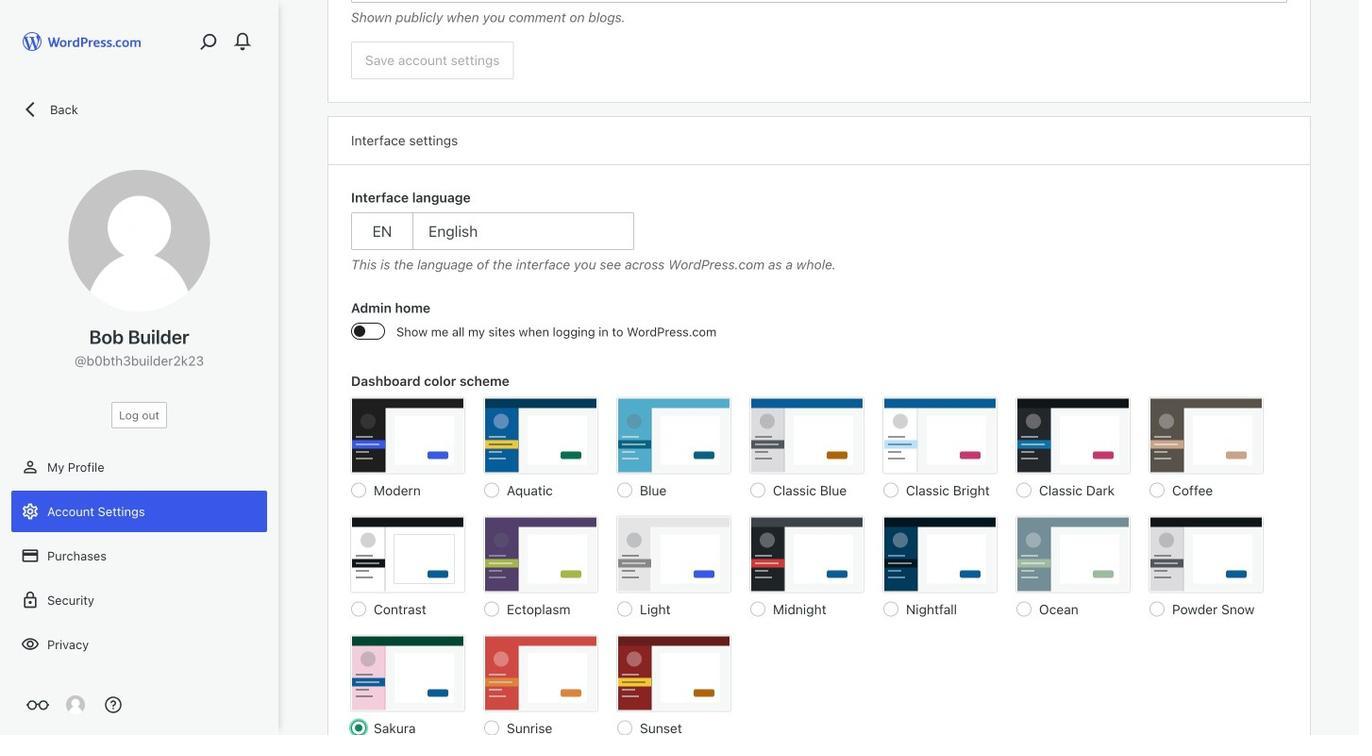 Task type: describe. For each thing, give the bounding box(es) containing it.
classic blue image
[[750, 398, 864, 473]]

sakura image
[[351, 636, 464, 711]]

credit_card image
[[21, 547, 40, 565]]

bob builder image
[[68, 170, 210, 312]]

lock image
[[21, 591, 40, 610]]

coffee image
[[1150, 398, 1263, 473]]

3 list item from the top
[[1351, 253, 1359, 341]]

midnight image
[[750, 517, 864, 592]]

ectoplasm image
[[484, 517, 598, 592]]

powder snow image
[[1150, 517, 1263, 592]]

modern image
[[351, 398, 464, 473]]

2 list item from the top
[[1351, 164, 1359, 253]]

4 group from the top
[[351, 371, 1288, 735]]

classic bright image
[[884, 398, 997, 473]]

reader image
[[26, 694, 49, 717]]

aquatic image
[[484, 398, 598, 473]]

1 list item from the top
[[1351, 66, 1359, 135]]

1 group from the top
[[351, 0, 1288, 27]]

4 list item from the top
[[1351, 341, 1359, 411]]

3 group from the top
[[351, 298, 1288, 353]]

2 group from the top
[[351, 188, 1288, 275]]



Task type: vqa. For each thing, say whether or not it's contained in the screenshot.
middle to
no



Task type: locate. For each thing, give the bounding box(es) containing it.
classic dark image
[[1017, 398, 1130, 473]]

contrast image
[[351, 517, 464, 592]]

nightfall image
[[884, 517, 997, 592]]

settings image
[[21, 502, 40, 521]]

None radio
[[351, 483, 366, 498], [617, 483, 632, 498], [750, 483, 766, 498], [884, 483, 899, 498], [351, 602, 366, 617], [884, 602, 899, 617], [1017, 602, 1032, 617], [1150, 602, 1165, 617], [484, 721, 499, 735], [351, 483, 366, 498], [617, 483, 632, 498], [750, 483, 766, 498], [884, 483, 899, 498], [351, 602, 366, 617], [884, 602, 899, 617], [1017, 602, 1032, 617], [1150, 602, 1165, 617], [484, 721, 499, 735]]

ocean image
[[1017, 517, 1130, 592]]

blue image
[[617, 398, 731, 473]]

None radio
[[484, 483, 499, 498], [1017, 483, 1032, 498], [1150, 483, 1165, 498], [484, 602, 499, 617], [617, 602, 632, 617], [750, 602, 766, 617], [351, 721, 366, 735], [617, 721, 632, 735], [484, 483, 499, 498], [1017, 483, 1032, 498], [1150, 483, 1165, 498], [484, 602, 499, 617], [617, 602, 632, 617], [750, 602, 766, 617], [351, 721, 366, 735], [617, 721, 632, 735]]

light image
[[617, 517, 731, 592]]

group
[[351, 0, 1288, 27], [351, 188, 1288, 275], [351, 298, 1288, 353], [351, 371, 1288, 735]]

visibility image
[[21, 635, 40, 654]]

sunrise image
[[484, 636, 598, 711]]

bob builder image
[[66, 696, 85, 715]]

person image
[[21, 458, 40, 477]]

list item
[[1351, 66, 1359, 135], [1351, 164, 1359, 253], [1351, 253, 1359, 341], [1351, 341, 1359, 411]]

None url field
[[351, 0, 1288, 3]]

sunset image
[[617, 636, 731, 711]]



